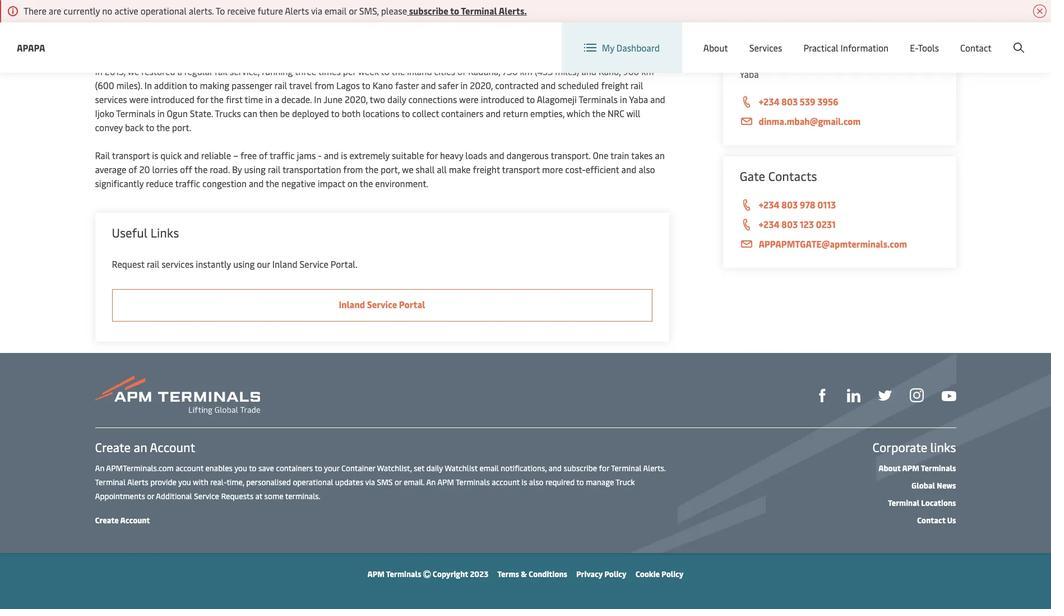 Task type: vqa. For each thing, say whether or not it's contained in the screenshot.
bottommost "TERMINAL?"
no



Task type: describe. For each thing, give the bounding box(es) containing it.
a up then
[[275, 93, 279, 105]]

978
[[800, 199, 816, 211]]

useful links
[[112, 224, 179, 241]]

additional
[[156, 491, 192, 502]]

1 horizontal spatial alerts
[[285, 4, 309, 17]]

1 vertical spatial our
[[632, 23, 646, 35]]

freight inside 'rail transport is quick and reliable – free of traffic jams - and is extremely suitable for heavy loads and dangerous transport. one train takes an average of 20 lorries off the road. by using rail transportation from the port, we shall all make freight transport more cost-efficient and also significantly reduce traffic congestion and the negative impact on the environment.'
[[473, 163, 500, 176]]

terminals.
[[285, 491, 321, 502]]

will
[[627, 107, 641, 119]]

to down the avoided
[[133, 37, 142, 49]]

and right loads in the left top of the page
[[489, 149, 504, 161]]

leading
[[158, 23, 188, 35]]

rail up facilities
[[378, 9, 392, 21]]

requests
[[221, 491, 254, 502]]

gate
[[740, 168, 766, 184]]

deployed
[[292, 107, 329, 119]]

privacy
[[576, 569, 603, 580]]

0 vertical spatial account
[[997, 33, 1030, 45]]

to left your
[[315, 463, 322, 474]]

terminals up global news link
[[921, 463, 956, 474]]

for inside 'apm terminals apapa is the only container terminal in nigeria with a rail link to other parts of the nation. using our rail service, congestion can be avoided leading to faster turnaround time for cargo. our rail facilities mean that cargo can be loaded directly onto a train at our terminal to the hinterland.'
[[298, 23, 311, 35]]

linkedin image
[[847, 389, 860, 403]]

also inside 'rail transport is quick and reliable – free of traffic jams - and is extremely suitable for heavy loads and dangerous transport. one train takes an average of 20 lorries off the road. by using rail transportation from the port, we shall all make freight transport more cost-efficient and also significantly reduce traffic congestion and the negative impact on the environment.'
[[639, 163, 655, 176]]

1 horizontal spatial traffic
[[270, 149, 295, 161]]

efficient
[[586, 163, 619, 176]]

which
[[567, 107, 590, 119]]

loads
[[466, 149, 487, 161]]

currently
[[64, 4, 100, 17]]

switch
[[736, 33, 763, 45]]

chidinma mbah nigeria railway corporation yaba
[[740, 40, 871, 80]]

practical information
[[804, 41, 889, 54]]

notifications,
[[501, 463, 547, 474]]

terminals up nrc
[[579, 93, 618, 105]]

free
[[241, 149, 257, 161]]

1 vertical spatial account
[[150, 439, 195, 456]]

create for create account
[[95, 515, 119, 526]]

heavy
[[440, 149, 463, 161]]

lagos
[[337, 79, 360, 91]]

terminals left ⓒ
[[386, 569, 421, 580]]

appapmtgate@apmterminals.com
[[759, 238, 907, 250]]

watchlist,
[[377, 463, 412, 474]]

0 vertical spatial transport
[[112, 149, 150, 161]]

dinma.mbah@gmail.com link
[[740, 114, 940, 128]]

with inside an apmterminals.com account enables you to save containers to your container watchlist, set daily watchlist email notifications, and subscribe for terminal alerts. terminal alerts provide you with real-time, personalised operational updates via sms or email. an apm terminals account is also required to manage truck appointments or additional service requests at some terminals.
[[193, 477, 208, 488]]

in up nrc
[[620, 93, 627, 105]]

to down the contracted
[[527, 93, 535, 105]]

to left manage
[[577, 477, 584, 488]]

you tube link
[[942, 388, 956, 402]]

terminal up cargo
[[461, 4, 497, 17]]

empties,
[[531, 107, 565, 119]]

for inside in 2013, we restored a regular rail service, running three times per week to the inland cities of kaduna, 730 km (455 miles) and kano, 960 km (600 miles). in addition to making passenger rail travel from lagos to kano faster and safer in 2020, contracted and scheduled freight rail services were introduced for the first time in a decade. in june 2020, two daily connections were introduced to alagomeji terminals in yaba and ijoko terminals in ogun state. trucks can then be deployed to both locations to collect containers and return empties, which the nrc will convey back to the port.
[[197, 93, 208, 105]]

1 vertical spatial in
[[144, 79, 152, 91]]

2 horizontal spatial be
[[495, 23, 506, 35]]

the left port.
[[156, 121, 170, 133]]

cookie policy
[[636, 569, 684, 580]]

directly
[[538, 23, 570, 35]]

apmt footer logo image
[[95, 376, 260, 415]]

2 +234 from the top
[[759, 199, 780, 211]]

we inside 'rail transport is quick and reliable – free of traffic jams - and is extremely suitable for heavy loads and dangerous transport. one train takes an average of 20 lorries off the road. by using rail transportation from the port, we shall all make freight transport more cost-efficient and also significantly reduce traffic congestion and the negative impact on the environment.'
[[402, 163, 414, 176]]

linkedin__x28_alt_x29__3_ link
[[847, 388, 860, 403]]

and up scheduled
[[582, 65, 597, 77]]

trucks
[[215, 107, 241, 119]]

0 vertical spatial service
[[300, 258, 329, 270]]

1 vertical spatial an
[[134, 439, 147, 456]]

in 2013, we restored a regular rail service, running three times per week to the inland cities of kaduna, 730 km (455 miles) and kano, 960 km (600 miles). in addition to making passenger rail travel from lagos to kano faster and safer in 2020, contracted and scheduled freight rail services were introduced for the first time in a decade. in june 2020, two daily connections were introduced to alagomeji terminals in yaba and ijoko terminals in ogun state. trucks can then be deployed to both locations to collect containers and return empties, which the nrc will convey back to the port.
[[95, 65, 665, 133]]

travel
[[289, 79, 312, 91]]

to down week
[[362, 79, 371, 91]]

corporate
[[873, 439, 928, 456]]

terminal up appointments
[[95, 477, 126, 488]]

in inside 'apm terminals apapa is the only container terminal in nigeria with a rail link to other parts of the nation. using our rail service, congestion can be avoided leading to faster turnaround time for cargo. our rail facilities mean that cargo can be loaded directly onto a train at our terminal to the hinterland.'
[[309, 9, 317, 21]]

0 horizontal spatial traffic
[[175, 177, 200, 190]]

return
[[503, 107, 528, 119]]

1 horizontal spatial you
[[234, 463, 247, 474]]

at inside an apmterminals.com account enables you to save containers to your container watchlist, set daily watchlist email notifications, and subscribe for terminal alerts. terminal alerts provide you with real-time, personalised operational updates via sms or email. an apm terminals account is also required to manage truck appointments or additional service requests at some terminals.
[[255, 491, 263, 502]]

news
[[937, 481, 956, 491]]

portal.
[[331, 258, 358, 270]]

rail up making
[[215, 65, 228, 77]]

rail down 960
[[631, 79, 643, 91]]

practical information button
[[804, 22, 889, 73]]

0 horizontal spatial our
[[257, 258, 270, 270]]

+234 for contacts
[[759, 218, 780, 230]]

+234 803 123 0231 link
[[740, 218, 940, 232]]

rail bookings
[[740, 11, 814, 28]]

our
[[340, 23, 354, 35]]

the left negative
[[266, 177, 279, 190]]

to up the 'kano'
[[381, 65, 390, 77]]

inland service portal
[[339, 298, 425, 311]]

us
[[948, 515, 956, 526]]

contact us link
[[917, 515, 956, 526]]

0 vertical spatial our
[[553, 9, 567, 21]]

inland service portal link
[[112, 289, 652, 322]]

we inside in 2013, we restored a regular rail service, running three times per week to the inland cities of kaduna, 730 km (455 miles) and kano, 960 km (600 miles). in addition to making passenger rail travel from lagos to kano faster and safer in 2020, contracted and scheduled freight rail services were introduced for the first time in a decade. in june 2020, two daily connections were introduced to alagomeji terminals in yaba and ijoko terminals in ogun state. trucks can then be deployed to both locations to collect containers and return empties, which the nrc will convey back to the port.
[[128, 65, 139, 77]]

1 vertical spatial using
[[233, 258, 255, 270]]

yaba inside "chidinma mbah nigeria railway corporation yaba"
[[740, 68, 759, 80]]

email inside an apmterminals.com account enables you to save containers to your container watchlist, set daily watchlist email notifications, and subscribe for terminal alerts. terminal alerts provide you with real-time, personalised operational updates via sms or email. an apm terminals account is also required to manage truck appointments or additional service requests at some terminals.
[[480, 463, 499, 474]]

0 vertical spatial email
[[325, 4, 347, 17]]

0 vertical spatial in
[[95, 65, 102, 77]]

enables
[[205, 463, 233, 474]]

time inside in 2013, we restored a regular rail service, running three times per week to the inland cities of kaduna, 730 km (455 miles) and kano, 960 km (600 miles). in addition to making passenger rail travel from lagos to kano faster and safer in 2020, contracted and scheduled freight rail services were introduced for the first time in a decade. in june 2020, two daily connections were introduced to alagomeji terminals in yaba and ijoko terminals in ogun state. trucks can then be deployed to both locations to collect containers and return empties, which the nrc will convey back to the port.
[[245, 93, 263, 105]]

3956
[[818, 95, 839, 108]]

instagram image
[[910, 389, 924, 403]]

2 vertical spatial account
[[120, 515, 150, 526]]

nation.
[[497, 9, 526, 21]]

2 803 from the top
[[782, 199, 798, 211]]

2023
[[470, 569, 489, 580]]

to up cargo
[[450, 4, 459, 17]]

2 horizontal spatial can
[[479, 23, 493, 35]]

the right 'on'
[[360, 177, 373, 190]]

the down the avoided
[[143, 37, 157, 49]]

terminal up truck
[[611, 463, 642, 474]]

of inside 'apm terminals apapa is the only container terminal in nigeria with a rail link to other parts of the nation. using our rail service, congestion can be avoided leading to faster turnaround time for cargo. our rail facilities mean that cargo can be loaded directly onto a train at our terminal to the hinterland.'
[[471, 9, 480, 21]]

and up the off
[[184, 149, 199, 161]]

contact for contact us
[[917, 515, 946, 526]]

kano,
[[599, 65, 621, 77]]

the left only
[[195, 9, 209, 21]]

close alert image
[[1033, 4, 1047, 18]]

using inside 'rail transport is quick and reliable – free of traffic jams - and is extremely suitable for heavy loads and dangerous transport. one train takes an average of 20 lorries off the road. by using rail transportation from the port, we shall all make freight transport more cost-efficient and also significantly reduce traffic congestion and the negative impact on the environment.'
[[244, 163, 266, 176]]

kaduna,
[[468, 65, 501, 77]]

0113
[[818, 199, 836, 211]]

1 horizontal spatial an
[[426, 477, 436, 488]]

+234 803 539 3956 link
[[740, 95, 940, 109]]

the down making
[[210, 93, 224, 105]]

containers inside an apmterminals.com account enables you to save containers to your container watchlist, set daily watchlist email notifications, and subscribe for terminal alerts. terminal alerts provide you with real-time, personalised operational updates via sms or email. an apm terminals account is also required to manage truck appointments or additional service requests at some terminals.
[[276, 463, 313, 474]]

global news
[[912, 481, 956, 491]]

2 vertical spatial in
[[314, 93, 322, 105]]

the right the off
[[194, 163, 208, 176]]

more
[[542, 163, 563, 176]]

of left 20
[[129, 163, 137, 176]]

123
[[800, 218, 814, 230]]

services button
[[750, 22, 782, 73]]

and down 'dashboard'
[[650, 93, 665, 105]]

per
[[343, 65, 356, 77]]

cargo.
[[313, 23, 338, 35]]

and right - in the top of the page
[[324, 149, 339, 161]]

is right - in the top of the page
[[341, 149, 347, 161]]

create account
[[95, 515, 150, 526]]

1 vertical spatial account
[[492, 477, 520, 488]]

faster inside 'apm terminals apapa is the only container terminal in nigeria with a rail link to other parts of the nation. using our rail service, congestion can be avoided leading to faster turnaround time for cargo. our rail facilities mean that cargo can be loaded directly onto a train at our terminal to the hinterland.'
[[201, 23, 226, 35]]

service, inside 'apm terminals apapa is the only container terminal in nigeria with a rail link to other parts of the nation. using our rail service, congestion can be avoided leading to faster turnaround time for cargo. our rail facilities mean that cargo can be loaded directly onto a train at our terminal to the hinterland.'
[[585, 9, 616, 21]]

can inside in 2013, we restored a regular rail service, running three times per week to the inland cities of kaduna, 730 km (455 miles) and kano, 960 km (600 miles). in addition to making passenger rail travel from lagos to kano faster and safer in 2020, contracted and scheduled freight rail services were introduced for the first time in a decade. in june 2020, two daily connections were introduced to alagomeji terminals in yaba and ijoko terminals in ogun state. trucks can then be deployed to both locations to collect containers and return empties, which the nrc will convey back to the port.
[[243, 107, 257, 119]]

onto
[[572, 23, 591, 35]]

subscribe inside an apmterminals.com account enables you to save containers to your container watchlist, set daily watchlist email notifications, and subscribe for terminal alerts. terminal alerts provide you with real-time, personalised operational updates via sms or email. an apm terminals account is also required to manage truck appointments or additional service requests at some terminals.
[[564, 463, 597, 474]]

locations
[[363, 107, 400, 119]]

from inside 'rail transport is quick and reliable – free of traffic jams - and is extremely suitable for heavy loads and dangerous transport. one train takes an average of 20 lorries off the road. by using rail transportation from the port, we shall all make freight transport more cost-efficient and also significantly reduce traffic congestion and the negative impact on the environment.'
[[343, 163, 363, 176]]

730
[[503, 65, 518, 77]]

0 horizontal spatial you
[[178, 477, 191, 488]]

the left nrc
[[592, 107, 606, 119]]

truck
[[616, 477, 635, 488]]

and down (455
[[541, 79, 556, 91]]

two
[[370, 93, 385, 105]]

terminals up the back
[[116, 107, 155, 119]]

and left return
[[486, 107, 501, 119]]

0 horizontal spatial alerts.
[[499, 4, 527, 17]]

apmterminals.com
[[106, 463, 174, 474]]

create for create an account
[[95, 439, 131, 456]]

in right safer
[[461, 79, 468, 91]]

2 were from the left
[[459, 93, 479, 105]]

scheduled
[[558, 79, 599, 91]]

0 vertical spatial 2020,
[[470, 79, 493, 91]]

manage
[[586, 477, 614, 488]]

terminal locations link
[[888, 498, 956, 509]]

1 horizontal spatial inland
[[339, 298, 365, 311]]

a right onto
[[593, 23, 598, 35]]

personalised
[[246, 477, 291, 488]]

about for about apm terminals
[[879, 463, 901, 474]]

contact for contact
[[961, 41, 992, 54]]

to right link
[[411, 9, 420, 21]]

1 vertical spatial service
[[367, 298, 397, 311]]

apapa inside 'apm terminals apapa is the only container terminal in nigeria with a rail link to other parts of the nation. using our rail service, congestion can be avoided leading to faster turnaround time for cargo. our rail facilities mean that cargo can be loaded directly onto a train at our terminal to the hinterland.'
[[158, 9, 184, 21]]

0 vertical spatial or
[[349, 4, 357, 17]]

to left collect
[[402, 107, 410, 119]]

service, inside in 2013, we restored a regular rail service, running three times per week to the inland cities of kaduna, 730 km (455 miles) and kano, 960 km (600 miles). in addition to making passenger rail travel from lagos to kano faster and safer in 2020, contracted and scheduled freight rail services were introduced for the first time in a decade. in june 2020, two daily connections were introduced to alagomeji terminals in yaba and ijoko terminals in ogun state. trucks can then be deployed to both locations to collect containers and return empties, which the nrc will convey back to the port.
[[230, 65, 260, 77]]

rail for rail transport is quick and reliable – free of traffic jams - and is extremely suitable for heavy loads and dangerous transport. one train takes an average of 20 lorries off the road. by using rail transportation from the port, we shall all make freight transport more cost-efficient and also significantly reduce traffic congestion and the negative impact on the environment.
[[95, 149, 110, 161]]

0 vertical spatial create
[[969, 33, 995, 45]]

cities
[[434, 65, 455, 77]]

that
[[434, 23, 452, 35]]

cookie
[[636, 569, 660, 580]]

reliable
[[201, 149, 231, 161]]

0 horizontal spatial 2020,
[[345, 93, 368, 105]]

apm down "corporate links"
[[903, 463, 920, 474]]

corporate links
[[873, 439, 956, 456]]

apm inside an apmterminals.com account enables you to save containers to your container watchlist, set daily watchlist email notifications, and subscribe for terminal alerts. terminal alerts provide you with real-time, personalised operational updates via sms or email. an apm terminals account is also required to manage truck appointments or additional service requests at some terminals.
[[437, 477, 454, 488]]

the up the 'kano'
[[392, 65, 405, 77]]

login / create account
[[940, 33, 1030, 45]]

cargo
[[454, 23, 477, 35]]

to left save
[[249, 463, 257, 474]]

youtube image
[[942, 391, 956, 401]]

0 horizontal spatial subscribe
[[409, 4, 448, 17]]

rail right request
[[147, 258, 159, 270]]

nigeria
[[740, 54, 773, 66]]

about for about
[[704, 41, 728, 54]]

privacy policy link
[[576, 569, 627, 580]]

connections
[[408, 93, 457, 105]]

alerts. inside an apmterminals.com account enables you to save containers to your container watchlist, set daily watchlist email notifications, and subscribe for terminal alerts. terminal alerts provide you with real-time, personalised operational updates via sms or email. an apm terminals account is also required to manage truck appointments or additional service requests at some terminals.
[[643, 463, 666, 474]]

to down regular
[[189, 79, 198, 91]]

rail down running
[[275, 79, 287, 91]]

about apm terminals
[[879, 463, 956, 474]]

train inside 'rail transport is quick and reliable – free of traffic jams - and is extremely suitable for heavy loads and dangerous transport. one train takes an average of 20 lorries off the road. by using rail transportation from the port, we shall all make freight transport more cost-efficient and also significantly reduce traffic congestion and the negative impact on the environment.'
[[611, 149, 629, 161]]

please
[[381, 4, 407, 17]]

contact button
[[961, 22, 992, 73]]



Task type: locate. For each thing, give the bounding box(es) containing it.
time down passenger
[[245, 93, 263, 105]]

can down no
[[95, 23, 109, 35]]

–
[[233, 149, 238, 161]]

terminals up the avoided
[[116, 9, 157, 21]]

2 horizontal spatial our
[[632, 23, 646, 35]]

1 vertical spatial contact
[[917, 515, 946, 526]]

2 policy from the left
[[662, 569, 684, 580]]

containers
[[441, 107, 484, 119], [276, 463, 313, 474]]

1 vertical spatial an
[[426, 477, 436, 488]]

the down extremely
[[365, 163, 379, 176]]

terminals inside 'apm terminals apapa is the only container terminal in nigeria with a rail link to other parts of the nation. using our rail service, congestion can be avoided leading to faster turnaround time for cargo. our rail facilities mean that cargo can be loaded directly onto a train at our terminal to the hinterland.'
[[116, 9, 157, 21]]

policy right privacy
[[605, 569, 627, 580]]

to down june
[[331, 107, 340, 119]]

1 horizontal spatial be
[[280, 107, 290, 119]]

containers inside in 2013, we restored a regular rail service, running three times per week to the inland cities of kaduna, 730 km (455 miles) and kano, 960 km (600 miles). in addition to making passenger rail travel from lagos to kano faster and safer in 2020, contracted and scheduled freight rail services were introduced for the first time in a decade. in june 2020, two daily connections were introduced to alagomeji terminals in yaba and ijoko terminals in ogun state. trucks can then be deployed to both locations to collect containers and return empties, which the nrc will convey back to the port.
[[441, 107, 484, 119]]

apapa link
[[17, 41, 45, 55]]

1 horizontal spatial with
[[350, 9, 369, 21]]

congestion down road.
[[202, 177, 247, 190]]

1 vertical spatial faster
[[395, 79, 419, 91]]

transport down dangerous
[[502, 163, 540, 176]]

service, up onto
[[585, 9, 616, 21]]

then
[[259, 107, 278, 119]]

login / create account link
[[919, 22, 1030, 56]]

facebook image
[[816, 389, 829, 403]]

be inside in 2013, we restored a regular rail service, running three times per week to the inland cities of kaduna, 730 km (455 miles) and kano, 960 km (600 miles). in addition to making passenger rail travel from lagos to kano faster and safer in 2020, contracted and scheduled freight rail services were introduced for the first time in a decade. in june 2020, two daily connections were introduced to alagomeji terminals in yaba and ijoko terminals in ogun state. trucks can then be deployed to both locations to collect containers and return empties, which the nrc will convey back to the port.
[[280, 107, 290, 119]]

1 vertical spatial terminal
[[95, 37, 131, 49]]

account
[[997, 33, 1030, 45], [150, 439, 195, 456], [120, 515, 150, 526]]

1 policy from the left
[[605, 569, 627, 580]]

only
[[211, 9, 229, 21]]

required
[[546, 477, 575, 488]]

at inside 'apm terminals apapa is the only container terminal in nigeria with a rail link to other parts of the nation. using our rail service, congestion can be avoided leading to faster turnaround time for cargo. our rail facilities mean that cargo can be loaded directly onto a train at our terminal to the hinterland.'
[[622, 23, 630, 35]]

2 horizontal spatial or
[[395, 477, 402, 488]]

0 vertical spatial via
[[311, 4, 322, 17]]

create right /
[[969, 33, 995, 45]]

terminals down watchlist
[[456, 477, 490, 488]]

create account link
[[95, 515, 150, 526]]

3 803 from the top
[[782, 218, 798, 230]]

in left ogun at the left
[[157, 107, 165, 119]]

1 horizontal spatial containers
[[441, 107, 484, 119]]

congestion inside 'rail transport is quick and reliable – free of traffic jams - and is extremely suitable for heavy loads and dangerous transport. one train takes an average of 20 lorries off the road. by using rail transportation from the port, we shall all make freight transport more cost-efficient and also significantly reduce traffic congestion and the negative impact on the environment.'
[[202, 177, 247, 190]]

jams
[[297, 149, 316, 161]]

0 vertical spatial traffic
[[270, 149, 295, 161]]

were down 'miles).'
[[129, 93, 149, 105]]

2 km from the left
[[642, 65, 654, 77]]

terms & conditions
[[498, 569, 568, 580]]

0 horizontal spatial km
[[520, 65, 533, 77]]

policy for cookie policy
[[662, 569, 684, 580]]

terminal locations
[[888, 498, 956, 509]]

at up my dashboard
[[622, 23, 630, 35]]

1 vertical spatial daily
[[427, 463, 443, 474]]

803 for contacts
[[782, 218, 798, 230]]

transportation
[[283, 163, 341, 176]]

0 horizontal spatial can
[[95, 23, 109, 35]]

by
[[232, 163, 242, 176]]

and
[[582, 65, 597, 77], [421, 79, 436, 91], [541, 79, 556, 91], [650, 93, 665, 105], [486, 107, 501, 119], [184, 149, 199, 161], [324, 149, 339, 161], [489, 149, 504, 161], [622, 163, 637, 176], [249, 177, 264, 190], [549, 463, 562, 474]]

lorries
[[152, 163, 178, 176]]

in
[[309, 9, 317, 21], [461, 79, 468, 91], [265, 93, 272, 105], [620, 93, 627, 105], [157, 107, 165, 119]]

1 horizontal spatial subscribe
[[564, 463, 597, 474]]

policy right cookie
[[662, 569, 684, 580]]

rail inside 'rail transport is quick and reliable – free of traffic jams - and is extremely suitable for heavy loads and dangerous transport. one train takes an average of 20 lorries off the road. by using rail transportation from the port, we shall all make freight transport more cost-efficient and also significantly reduce traffic congestion and the negative impact on the environment.'
[[268, 163, 281, 176]]

account down appointments
[[120, 515, 150, 526]]

of right cities
[[458, 65, 466, 77]]

rail inside 'rail transport is quick and reliable – free of traffic jams - and is extremely suitable for heavy loads and dangerous transport. one train takes an average of 20 lorries off the road. by using rail transportation from the port, we shall all make freight transport more cost-efficient and also significantly reduce traffic congestion and the negative impact on the environment.'
[[95, 149, 110, 161]]

1 vertical spatial create
[[95, 439, 131, 456]]

1 horizontal spatial apapa
[[158, 9, 184, 21]]

0 vertical spatial we
[[128, 65, 139, 77]]

of up cargo
[[471, 9, 480, 21]]

miles)
[[555, 65, 579, 77]]

1 horizontal spatial from
[[343, 163, 363, 176]]

traffic left jams
[[270, 149, 295, 161]]

can left then
[[243, 107, 257, 119]]

0 horizontal spatial at
[[255, 491, 263, 502]]

account left enables
[[176, 463, 204, 474]]

also down notifications,
[[529, 477, 544, 488]]

1 horizontal spatial in
[[144, 79, 152, 91]]

from
[[315, 79, 334, 91], [343, 163, 363, 176]]

0 horizontal spatial alerts
[[127, 477, 148, 488]]

global for global news
[[912, 481, 935, 491]]

1 were from the left
[[129, 93, 149, 105]]

803 inside "link"
[[782, 218, 798, 230]]

or
[[349, 4, 357, 17], [395, 477, 402, 488], [147, 491, 154, 502]]

2020, up both
[[345, 93, 368, 105]]

0 vertical spatial from
[[315, 79, 334, 91]]

apm
[[95, 9, 115, 21], [903, 463, 920, 474], [437, 477, 454, 488], [368, 569, 385, 580]]

train right one
[[611, 149, 629, 161]]

at
[[622, 23, 630, 35], [255, 491, 263, 502]]

1 vertical spatial global
[[912, 481, 935, 491]]

introduced down addition
[[151, 93, 194, 105]]

alerts right the future
[[285, 4, 309, 17]]

0 horizontal spatial were
[[129, 93, 149, 105]]

0 vertical spatial yaba
[[740, 68, 759, 80]]

using down free
[[244, 163, 266, 176]]

email right watchlist
[[480, 463, 499, 474]]

1 horizontal spatial operational
[[293, 477, 333, 488]]

copyright
[[433, 569, 468, 580]]

and up connections
[[421, 79, 436, 91]]

0 vertical spatial operational
[[141, 4, 187, 17]]

for left cargo.
[[298, 23, 311, 35]]

about down corporate
[[879, 463, 901, 474]]

global inside button
[[835, 33, 861, 45]]

terminal down global news
[[888, 498, 920, 509]]

0 vertical spatial inland
[[272, 258, 298, 270]]

inland
[[407, 65, 432, 77]]

0 vertical spatial you
[[234, 463, 247, 474]]

service left portal.
[[300, 258, 329, 270]]

2 vertical spatial create
[[95, 515, 119, 526]]

apm inside 'apm terminals apapa is the only container terminal in nigeria with a rail link to other parts of the nation. using our rail service, congestion can be avoided leading to faster turnaround time for cargo. our rail facilities mean that cargo can be loaded directly onto a train at our terminal to the hinterland.'
[[95, 9, 115, 21]]

1 horizontal spatial km
[[642, 65, 654, 77]]

about left switch at top
[[704, 41, 728, 54]]

railway
[[775, 54, 810, 66]]

terminals inside an apmterminals.com account enables you to save containers to your container watchlist, set daily watchlist email notifications, and subscribe for terminal alerts. terminal alerts provide you with real-time, personalised operational updates via sms or email. an apm terminals account is also required to manage truck appointments or additional service requests at some terminals.
[[456, 477, 490, 488]]

1 horizontal spatial about
[[879, 463, 901, 474]]

rail for rail bookings
[[740, 11, 761, 28]]

1 vertical spatial alerts
[[127, 477, 148, 488]]

gate contacts
[[740, 168, 817, 184]]

at left some
[[255, 491, 263, 502]]

2 vertical spatial +234
[[759, 218, 780, 230]]

loaded
[[508, 23, 536, 35]]

service
[[300, 258, 329, 270], [367, 298, 397, 311], [194, 491, 219, 502]]

for inside 'rail transport is quick and reliable – free of traffic jams - and is extremely suitable for heavy loads and dangerous transport. one train takes an average of 20 lorries off the road. by using rail transportation from the port, we shall all make freight transport more cost-efficient and also significantly reduce traffic congestion and the negative impact on the environment.'
[[426, 149, 438, 161]]

extremely
[[350, 149, 390, 161]]

daily inside an apmterminals.com account enables you to save containers to your container watchlist, set daily watchlist email notifications, and subscribe for terminal alerts. terminal alerts provide you with real-time, personalised operational updates via sms or email. an apm terminals account is also required to manage truck appointments or additional service requests at some terminals.
[[427, 463, 443, 474]]

1 horizontal spatial contact
[[961, 41, 992, 54]]

1 introduced from the left
[[151, 93, 194, 105]]

2020, down the kaduna,
[[470, 79, 493, 91]]

is left quick
[[152, 149, 158, 161]]

time,
[[227, 477, 244, 488]]

1 vertical spatial or
[[395, 477, 402, 488]]

0 vertical spatial alerts
[[285, 4, 309, 17]]

be down nation.
[[495, 23, 506, 35]]

+234 803 123 0231
[[759, 218, 836, 230]]

on
[[348, 177, 358, 190]]

link
[[394, 9, 409, 21]]

0 vertical spatial terminal
[[272, 9, 307, 21]]

state.
[[190, 107, 213, 119]]

1 horizontal spatial email
[[480, 463, 499, 474]]

train up my
[[600, 23, 620, 35]]

kano
[[373, 79, 393, 91]]

0 vertical spatial using
[[244, 163, 266, 176]]

create up apmterminals.com
[[95, 439, 131, 456]]

apapa down there
[[17, 41, 45, 54]]

0 horizontal spatial containers
[[276, 463, 313, 474]]

and down free
[[249, 177, 264, 190]]

with left real-
[[193, 477, 208, 488]]

1 horizontal spatial policy
[[662, 569, 684, 580]]

2 vertical spatial service
[[194, 491, 219, 502]]

0 horizontal spatial rail
[[95, 149, 110, 161]]

real-
[[210, 477, 227, 488]]

0 vertical spatial with
[[350, 9, 369, 21]]

for inside an apmterminals.com account enables you to save containers to your container watchlist, set daily watchlist email notifications, and subscribe for terminal alerts. terminal alerts provide you with real-time, personalised operational updates via sms or email. an apm terminals account is also required to manage truck appointments or additional service requests at some terminals.
[[599, 463, 609, 474]]

congestion inside 'apm terminals apapa is the only container terminal in nigeria with a rail link to other parts of the nation. using our rail service, congestion can be avoided leading to faster turnaround time for cargo. our rail facilities mean that cargo can be loaded directly onto a train at our terminal to the hinterland.'
[[618, 9, 664, 21]]

transport.
[[551, 149, 591, 161]]

train inside 'apm terminals apapa is the only container terminal in nigeria with a rail link to other parts of the nation. using our rail service, congestion can be avoided leading to faster turnaround time for cargo. our rail facilities mean that cargo can be loaded directly onto a train at our terminal to the hinterland.'
[[600, 23, 620, 35]]

daily inside in 2013, we restored a regular rail service, running three times per week to the inland cities of kaduna, 730 km (455 miles) and kano, 960 km (600 miles). in addition to making passenger rail travel from lagos to kano faster and safer in 2020, contracted and scheduled freight rail services were introduced for the first time in a decade. in june 2020, two daily connections were introduced to alagomeji terminals in yaba and ijoko terminals in ogun state. trucks can then be deployed to both locations to collect containers and return empties, which the nrc will convey back to the port.
[[387, 93, 406, 105]]

containers right save
[[276, 463, 313, 474]]

0 horizontal spatial apapa
[[17, 41, 45, 54]]

service inside an apmterminals.com account enables you to save containers to your container watchlist, set daily watchlist email notifications, and subscribe for terminal alerts. terminal alerts provide you with real-time, personalised operational updates via sms or email. an apm terminals account is also required to manage truck appointments or additional service requests at some terminals.
[[194, 491, 219, 502]]

to right the back
[[146, 121, 154, 133]]

service,
[[585, 9, 616, 21], [230, 65, 260, 77]]

contracted
[[495, 79, 539, 91]]

dinma.mbah@gmail.com
[[759, 115, 861, 127]]

negative
[[281, 177, 316, 190]]

congestion up 'dashboard'
[[618, 9, 664, 21]]

in
[[95, 65, 102, 77], [144, 79, 152, 91], [314, 93, 322, 105]]

2 horizontal spatial in
[[314, 93, 322, 105]]

faster inside in 2013, we restored a regular rail service, running three times per week to the inland cities of kaduna, 730 km (455 miles) and kano, 960 km (600 miles). in addition to making passenger rail travel from lagos to kano faster and safer in 2020, contracted and scheduled freight rail services were introduced for the first time in a decade. in june 2020, two daily connections were introduced to alagomeji terminals in yaba and ijoko terminals in ogun state. trucks can then be deployed to both locations to collect containers and return empties, which the nrc will convey back to the port.
[[395, 79, 419, 91]]

create down appointments
[[95, 515, 119, 526]]

containers down safer
[[441, 107, 484, 119]]

0 horizontal spatial operational
[[141, 4, 187, 17]]

transport up 20
[[112, 149, 150, 161]]

1 vertical spatial from
[[343, 163, 363, 176]]

yaba inside in 2013, we restored a regular rail service, running three times per week to the inland cities of kaduna, 730 km (455 miles) and kano, 960 km (600 miles). in addition to making passenger rail travel from lagos to kano faster and safer in 2020, contracted and scheduled freight rail services were introduced for the first time in a decade. in june 2020, two daily connections were introduced to alagomeji terminals in yaba and ijoko terminals in ogun state. trucks can then be deployed to both locations to collect containers and return empties, which the nrc will convey back to the port.
[[629, 93, 648, 105]]

1 horizontal spatial introduced
[[481, 93, 525, 105]]

global menu
[[835, 33, 886, 45]]

1 horizontal spatial also
[[639, 163, 655, 176]]

0 vertical spatial freight
[[601, 79, 629, 91]]

is
[[186, 9, 193, 21], [152, 149, 158, 161], [341, 149, 347, 161], [522, 477, 527, 488]]

0 horizontal spatial in
[[95, 65, 102, 77]]

1 horizontal spatial via
[[365, 477, 375, 488]]

0 horizontal spatial account
[[176, 463, 204, 474]]

1 vertical spatial email
[[480, 463, 499, 474]]

0 horizontal spatial service,
[[230, 65, 260, 77]]

0 horizontal spatial freight
[[473, 163, 500, 176]]

and down takes
[[622, 163, 637, 176]]

week
[[358, 65, 379, 77]]

an inside 'rail transport is quick and reliable – free of traffic jams - and is extremely suitable for heavy loads and dangerous transport. one train takes an average of 20 lorries off the road. by using rail transportation from the port, we shall all make freight transport more cost-efficient and also significantly reduce traffic congestion and the negative impact on the environment.'
[[655, 149, 665, 161]]

1 vertical spatial you
[[178, 477, 191, 488]]

decade.
[[281, 93, 312, 105]]

0 vertical spatial services
[[95, 93, 127, 105]]

km right 960
[[642, 65, 654, 77]]

rail up onto
[[569, 9, 583, 21]]

0 vertical spatial congestion
[[618, 9, 664, 21]]

is inside 'apm terminals apapa is the only container terminal in nigeria with a rail link to other parts of the nation. using our rail service, congestion can be avoided leading to faster turnaround time for cargo. our rail facilities mean that cargo can be loaded directly onto a train at our terminal to the hinterland.'
[[186, 9, 193, 21]]

1 vertical spatial containers
[[276, 463, 313, 474]]

0 vertical spatial service,
[[585, 9, 616, 21]]

1 vertical spatial yaba
[[629, 93, 648, 105]]

2 vertical spatial our
[[257, 258, 270, 270]]

of inside in 2013, we restored a regular rail service, running three times per week to the inland cities of kaduna, 730 km (455 miles) and kano, 960 km (600 miles). in addition to making passenger rail travel from lagos to kano faster and safer in 2020, contracted and scheduled freight rail services were introduced for the first time in a decade. in june 2020, two daily connections were introduced to alagomeji terminals in yaba and ijoko terminals in ogun state. trucks can then be deployed to both locations to collect containers and return empties, which the nrc will convey back to the port.
[[458, 65, 466, 77]]

rail right our
[[356, 23, 370, 35]]

1 horizontal spatial alerts.
[[643, 463, 666, 474]]

policy for privacy policy
[[605, 569, 627, 580]]

960
[[623, 65, 639, 77]]

0 horizontal spatial services
[[95, 93, 127, 105]]

there
[[24, 4, 46, 17]]

our up directly
[[553, 9, 567, 21]]

with inside 'apm terminals apapa is the only container terminal in nigeria with a rail link to other parts of the nation. using our rail service, congestion can be avoided leading to faster turnaround time for cargo. our rail facilities mean that cargo can be loaded directly onto a train at our terminal to the hinterland.'
[[350, 9, 369, 21]]

0 horizontal spatial be
[[111, 23, 121, 35]]

apm left ⓒ
[[368, 569, 385, 580]]

1 vertical spatial we
[[402, 163, 414, 176]]

suitable
[[392, 149, 424, 161]]

to up "hinterland."
[[190, 23, 199, 35]]

one
[[593, 149, 609, 161]]

operational inside an apmterminals.com account enables you to save containers to your container watchlist, set daily watchlist email notifications, and subscribe for terminal alerts. terminal alerts provide you with real-time, personalised operational updates via sms or email. an apm terminals account is also required to manage truck appointments or additional service requests at some terminals.
[[293, 477, 333, 488]]

0 horizontal spatial an
[[95, 463, 104, 474]]

via left sms
[[365, 477, 375, 488]]

1 803 from the top
[[782, 95, 798, 108]]

also inside an apmterminals.com account enables you to save containers to your container watchlist, set daily watchlist email notifications, and subscribe for terminal alerts. terminal alerts provide you with real-time, personalised operational updates via sms or email. an apm terminals account is also required to manage truck appointments or additional service requests at some terminals.
[[529, 477, 544, 488]]

and inside an apmterminals.com account enables you to save containers to your container watchlist, set daily watchlist email notifications, and subscribe for terminal alerts. terminal alerts provide you with real-time, personalised operational updates via sms or email. an apm terminals account is also required to manage truck appointments or additional service requests at some terminals.
[[549, 463, 562, 474]]

is up leading
[[186, 9, 193, 21]]

ijoko
[[95, 107, 114, 119]]

using right instantly
[[233, 258, 255, 270]]

1 horizontal spatial transport
[[502, 163, 540, 176]]

a
[[371, 9, 376, 21], [593, 23, 598, 35], [177, 65, 182, 77], [275, 93, 279, 105]]

train
[[600, 23, 620, 35], [611, 149, 629, 161]]

create an account
[[95, 439, 195, 456]]

of right free
[[259, 149, 268, 161]]

or left sms,
[[349, 4, 357, 17]]

from inside in 2013, we restored a regular rail service, running three times per week to the inland cities of kaduna, 730 km (455 miles) and kano, 960 km (600 miles). in addition to making passenger rail travel from lagos to kano faster and safer in 2020, contracted and scheduled freight rail services were introduced for the first time in a decade. in june 2020, two daily connections were introduced to alagomeji terminals in yaba and ijoko terminals in ogun state. trucks can then be deployed to both locations to collect containers and return empties, which the nrc will convey back to the port.
[[315, 79, 334, 91]]

0 vertical spatial +234
[[759, 95, 780, 108]]

convey
[[95, 121, 123, 133]]

instagram link
[[910, 388, 924, 403]]

0 vertical spatial rail
[[740, 11, 761, 28]]

privacy policy
[[576, 569, 627, 580]]

0 horizontal spatial with
[[193, 477, 208, 488]]

1 horizontal spatial our
[[553, 9, 567, 21]]

service, up passenger
[[230, 65, 260, 77]]

services up ijoko at the left top of page
[[95, 93, 127, 105]]

my dashboard
[[602, 41, 660, 54]]

in down restored
[[144, 79, 152, 91]]

alerts inside an apmterminals.com account enables you to save containers to your container watchlist, set daily watchlist email notifications, and subscribe for terminal alerts. terminal alerts provide you with real-time, personalised operational updates via sms or email. an apm terminals account is also required to manage truck appointments or additional service requests at some terminals.
[[127, 477, 148, 488]]

you up time, in the bottom of the page
[[234, 463, 247, 474]]

1 horizontal spatial faster
[[395, 79, 419, 91]]

ogun
[[167, 107, 188, 119]]

june
[[324, 93, 343, 105]]

e-tools
[[910, 41, 939, 54]]

appointments
[[95, 491, 145, 502]]

2 vertical spatial or
[[147, 491, 154, 502]]

traffic down the off
[[175, 177, 200, 190]]

is inside an apmterminals.com account enables you to save containers to your container watchlist, set daily watchlist email notifications, and subscribe for terminal alerts. terminal alerts provide you with real-time, personalised operational updates via sms or email. an apm terminals account is also required to manage truck appointments or additional service requests at some terminals.
[[522, 477, 527, 488]]

in up then
[[265, 93, 272, 105]]

1 vertical spatial services
[[162, 258, 194, 270]]

1 km from the left
[[520, 65, 533, 77]]

hinterland.
[[159, 37, 206, 49]]

fill 44 link
[[878, 388, 892, 403]]

service left portal at the left of page
[[367, 298, 397, 311]]

via inside an apmterminals.com account enables you to save containers to your container watchlist, set daily watchlist email notifications, and subscribe for terminal alerts. terminal alerts provide you with real-time, personalised operational updates via sms or email. an apm terminals account is also required to manage truck appointments or additional service requests at some terminals.
[[365, 477, 375, 488]]

+234 for bookings
[[759, 95, 780, 108]]

1 horizontal spatial terminal
[[272, 9, 307, 21]]

account down notifications,
[[492, 477, 520, 488]]

3 +234 from the top
[[759, 218, 780, 230]]

0 horizontal spatial yaba
[[629, 93, 648, 105]]

bookings
[[764, 11, 814, 28]]

future
[[258, 4, 283, 17]]

0 vertical spatial an
[[95, 463, 104, 474]]

803 for bookings
[[782, 95, 798, 108]]

the left nation.
[[481, 9, 495, 21]]

faster down inland
[[395, 79, 419, 91]]

1 horizontal spatial yaba
[[740, 68, 759, 80]]

rail up switch at top
[[740, 11, 761, 28]]

rail up average at left
[[95, 149, 110, 161]]

yaba
[[740, 68, 759, 80], [629, 93, 648, 105]]

miles).
[[116, 79, 142, 91]]

0 horizontal spatial time
[[245, 93, 263, 105]]

subscribe to terminal alerts. link
[[407, 4, 527, 17]]

1 vertical spatial congestion
[[202, 177, 247, 190]]

a up addition
[[177, 65, 182, 77]]

803 left 978
[[782, 199, 798, 211]]

global for global menu
[[835, 33, 861, 45]]

twitter image
[[878, 389, 892, 403]]

passenger
[[232, 79, 272, 91]]

1 vertical spatial inland
[[339, 298, 365, 311]]

alagomeji
[[537, 93, 577, 105]]

can right cargo
[[479, 23, 493, 35]]

road.
[[210, 163, 230, 176]]

time inside 'apm terminals apapa is the only container terminal in nigeria with a rail link to other parts of the nation. using our rail service, congestion can be avoided leading to faster turnaround time for cargo. our rail facilities mean that cargo can be loaded directly onto a train at our terminal to the hinterland.'
[[277, 23, 296, 35]]

time down there are currently no active operational alerts. to receive future alerts via email or sms, please subscribe to terminal alerts. at the top of page
[[277, 23, 296, 35]]

1 +234 from the top
[[759, 95, 780, 108]]

portal
[[399, 298, 425, 311]]

for up manage
[[599, 463, 609, 474]]

be right then
[[280, 107, 290, 119]]

km right the 730 at the top left of the page
[[520, 65, 533, 77]]

+234 inside "link"
[[759, 218, 780, 230]]

0 vertical spatial faster
[[201, 23, 226, 35]]

services inside in 2013, we restored a regular rail service, running three times per week to the inland cities of kaduna, 730 km (455 miles) and kano, 960 km (600 miles). in addition to making passenger rail travel from lagos to kano faster and safer in 2020, contracted and scheduled freight rail services were introduced for the first time in a decade. in june 2020, two daily connections were introduced to alagomeji terminals in yaba and ijoko terminals in ogun state. trucks can then be deployed to both locations to collect containers and return empties, which the nrc will convey back to the port.
[[95, 93, 127, 105]]

impact
[[318, 177, 345, 190]]

a left "please"
[[371, 9, 376, 21]]

freight inside in 2013, we restored a regular rail service, running three times per week to the inland cities of kaduna, 730 km (455 miles) and kano, 960 km (600 miles). in addition to making passenger rail travel from lagos to kano faster and safer in 2020, contracted and scheduled freight rail services were introduced for the first time in a decade. in june 2020, two daily connections were introduced to alagomeji terminals in yaba and ijoko terminals in ogun state. trucks can then be deployed to both locations to collect containers and return empties, which the nrc will convey back to the port.
[[601, 79, 629, 91]]

off
[[180, 163, 192, 176]]

global menu button
[[811, 22, 897, 56]]

2 introduced from the left
[[481, 93, 525, 105]]

2 horizontal spatial service
[[367, 298, 397, 311]]

times
[[318, 65, 341, 77]]

terminal
[[461, 4, 497, 17], [611, 463, 642, 474], [95, 477, 126, 488], [888, 498, 920, 509]]

1 horizontal spatial service
[[300, 258, 329, 270]]

0 horizontal spatial global
[[835, 33, 861, 45]]

1 horizontal spatial time
[[277, 23, 296, 35]]

or down provide
[[147, 491, 154, 502]]



